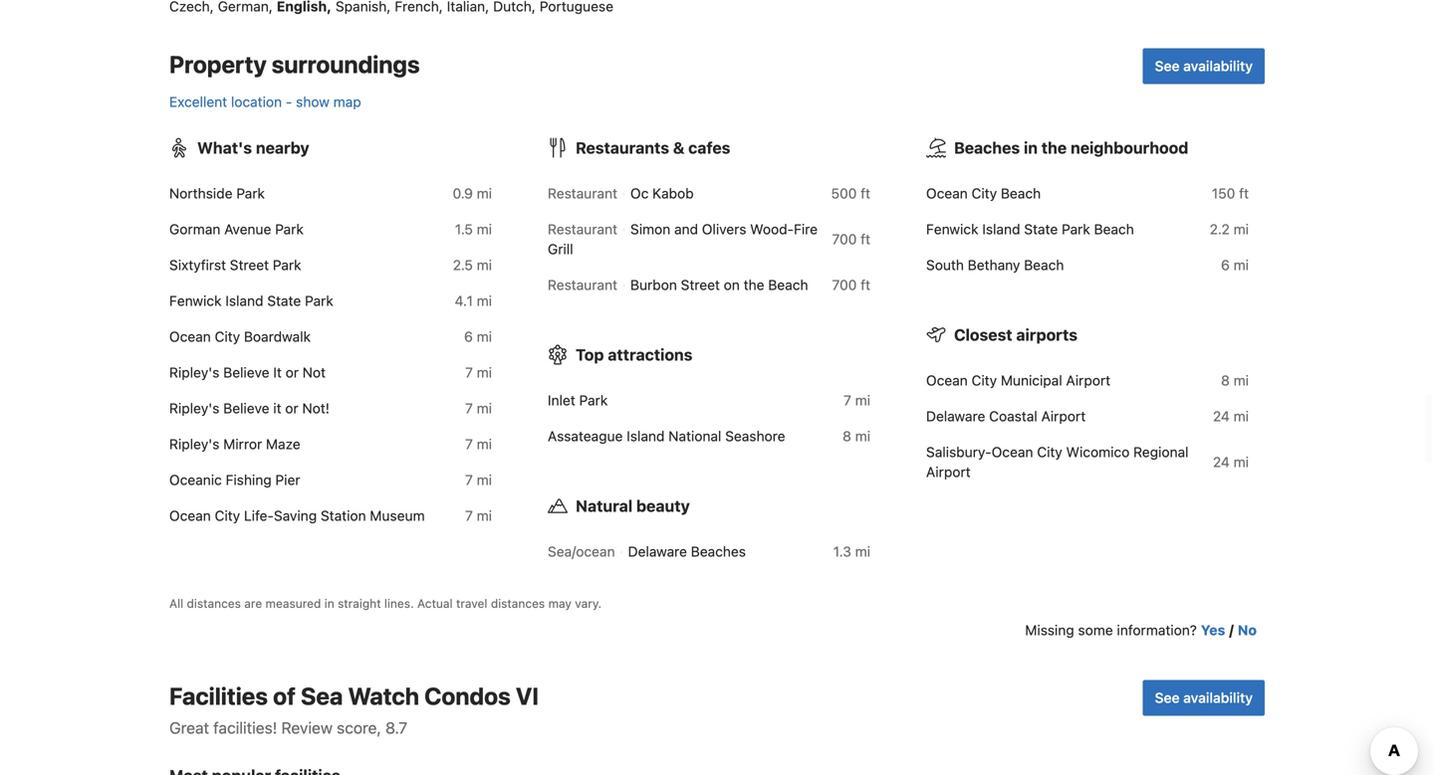 Task type: vqa. For each thing, say whether or not it's contained in the screenshot.
things
no



Task type: describe. For each thing, give the bounding box(es) containing it.
may
[[548, 597, 572, 611]]

ocean city municipal airport
[[926, 372, 1111, 389]]

ocean for ocean city municipal airport
[[926, 372, 968, 389]]

1.3
[[833, 544, 851, 560]]

restaurant for oc kabob
[[548, 185, 618, 201]]

fire
[[794, 221, 818, 237]]

7 mi for ripley's believe it or not!
[[465, 400, 492, 417]]

mi for ripley's mirror maze
[[477, 436, 492, 452]]

or for it
[[286, 364, 299, 381]]

mi for ocean city life-saving station museum
[[477, 508, 492, 524]]

mi for inlet park
[[855, 392, 871, 409]]

7 for oceanic fishing pier
[[465, 472, 473, 488]]

grill
[[548, 241, 573, 257]]

boardwalk
[[244, 328, 311, 345]]

cafes
[[688, 138, 731, 157]]

surroundings
[[272, 50, 420, 78]]

1 see availability button from the top
[[1143, 48, 1265, 84]]

salisbury-ocean city wicomico regional airport
[[926, 444, 1189, 480]]

park right inlet
[[579, 392, 608, 409]]

show
[[296, 93, 330, 110]]

gorman
[[169, 221, 220, 237]]

restaurants
[[576, 138, 669, 157]]

0 vertical spatial in
[[1024, 138, 1038, 157]]

excellent location - show map
[[169, 93, 361, 110]]

olivers
[[702, 221, 746, 237]]

ocean city beach
[[926, 185, 1041, 201]]

1 vertical spatial airport
[[1041, 408, 1086, 425]]

not
[[303, 364, 326, 381]]

park up boardwalk
[[305, 293, 333, 309]]

avenue
[[224, 221, 271, 237]]

1 horizontal spatial the
[[1042, 138, 1067, 157]]

6 mi for beach
[[1221, 257, 1249, 273]]

&
[[673, 138, 685, 157]]

7 for ripley's believe it or not!
[[465, 400, 473, 417]]

-
[[286, 93, 292, 110]]

what's
[[197, 138, 252, 157]]

assateague island national seashore
[[548, 428, 785, 445]]

500
[[831, 185, 857, 201]]

and
[[674, 221, 698, 237]]

no button
[[1238, 621, 1257, 641]]

park up fenwick island state park
[[273, 257, 301, 273]]

museum
[[370, 508, 425, 524]]

or for it
[[285, 400, 298, 417]]

vary.
[[575, 597, 602, 611]]

700 for beach
[[832, 277, 857, 293]]

7 mi for ocean city life-saving station museum
[[465, 508, 492, 524]]

500 ft
[[831, 185, 871, 201]]

availability for 2nd "see availability" button from the top of the page
[[1184, 690, 1253, 707]]

facilities
[[169, 683, 268, 711]]

mi for south bethany beach
[[1234, 257, 1249, 273]]

city inside the "salisbury-ocean city wicomico regional airport"
[[1037, 444, 1063, 460]]

are
[[244, 597, 262, 611]]

kabob
[[653, 185, 694, 201]]

7 mi for oceanic fishing pier
[[465, 472, 492, 488]]

0 horizontal spatial in
[[324, 597, 334, 611]]

property surroundings
[[169, 50, 420, 78]]

0 vertical spatial airport
[[1066, 372, 1111, 389]]

map
[[333, 93, 361, 110]]

what's nearby
[[197, 138, 309, 157]]

ocean for ocean city boardwalk
[[169, 328, 211, 345]]

700 ft for fire
[[832, 231, 871, 247]]

7 mi for inlet park
[[844, 392, 871, 409]]

missing some information? yes / no
[[1025, 623, 1257, 639]]

city for ocean city beach
[[972, 185, 997, 201]]

delaware beaches
[[628, 544, 746, 560]]

delaware coastal airport
[[926, 408, 1086, 425]]

8 mi for assateague island national seashore
[[843, 428, 871, 445]]

mi for sixtyfirst street park
[[477, 257, 492, 273]]

oc
[[630, 185, 649, 201]]

measured
[[265, 597, 321, 611]]

1.3 mi
[[833, 544, 871, 560]]

no
[[1238, 623, 1257, 639]]

2.2 mi
[[1210, 221, 1249, 237]]

station
[[321, 508, 366, 524]]

on
[[724, 277, 740, 293]]

top attractions
[[576, 345, 693, 364]]

excellent location - show map link
[[169, 93, 361, 110]]

national
[[669, 428, 722, 445]]

6 mi for boardwalk
[[464, 328, 492, 345]]

all distances are measured in straight lines. actual travel distances may vary.
[[169, 597, 602, 611]]

mi for gorman avenue park
[[477, 221, 492, 237]]

coastal
[[989, 408, 1038, 425]]

4.1
[[455, 293, 473, 309]]

inlet park
[[548, 392, 608, 409]]

mi for assateague island national seashore
[[855, 428, 871, 445]]

24 for salisbury-ocean city wicomico regional airport
[[1213, 454, 1230, 470]]

1.5
[[455, 221, 473, 237]]

150
[[1212, 185, 1235, 201]]

wood-
[[750, 221, 794, 237]]

ripley's believe it or not!
[[169, 400, 330, 417]]

vi
[[516, 683, 539, 711]]

all
[[169, 597, 183, 611]]

airports
[[1016, 326, 1078, 344]]

mi for ripley's believe it or not
[[477, 364, 492, 381]]

availability for first "see availability" button from the top of the page
[[1184, 58, 1253, 74]]

island for top
[[627, 428, 665, 445]]

beauty
[[636, 497, 690, 516]]

1 see from the top
[[1155, 58, 1180, 74]]

wicomico
[[1066, 444, 1130, 460]]

score,
[[337, 719, 381, 738]]

8.7
[[385, 719, 407, 738]]

8 for assateague island national seashore
[[843, 428, 851, 445]]

lines.
[[384, 597, 414, 611]]

salisbury-
[[926, 444, 992, 460]]

fishing
[[226, 472, 272, 488]]

island for beaches
[[982, 221, 1020, 237]]

beach up fenwick island state park beach at the top of the page
[[1001, 185, 1041, 201]]

mirror
[[223, 436, 262, 452]]

ft for oc kabob
[[861, 185, 871, 201]]

7 for ripley's believe it or not
[[465, 364, 473, 381]]

airport inside the "salisbury-ocean city wicomico regional airport"
[[926, 464, 971, 480]]

city for ocean city life-saving station museum
[[215, 508, 240, 524]]

oceanic
[[169, 472, 222, 488]]

ocean inside the "salisbury-ocean city wicomico regional airport"
[[992, 444, 1033, 460]]

fenwick island state park
[[169, 293, 333, 309]]

restaurants & cafes
[[576, 138, 731, 157]]

seashore
[[725, 428, 785, 445]]

it
[[273, 364, 282, 381]]

mi for salisbury-ocean city wicomico regional airport
[[1234, 454, 1249, 470]]

2 distances from the left
[[491, 597, 545, 611]]

northside park
[[169, 185, 265, 201]]



Task type: locate. For each thing, give the bounding box(es) containing it.
0 vertical spatial 6
[[1221, 257, 1230, 273]]

airport down salisbury- on the bottom right
[[926, 464, 971, 480]]

island
[[982, 221, 1020, 237], [225, 293, 263, 309], [627, 428, 665, 445]]

6 mi
[[1221, 257, 1249, 273], [464, 328, 492, 345]]

3 restaurant from the top
[[548, 277, 618, 293]]

delaware
[[926, 408, 985, 425], [628, 544, 687, 560]]

city for ocean city boardwalk
[[215, 328, 240, 345]]

1 horizontal spatial state
[[1024, 221, 1058, 237]]

24 mi
[[1213, 408, 1249, 425], [1213, 454, 1249, 470]]

3 ripley's from the top
[[169, 436, 220, 452]]

1 vertical spatial 6 mi
[[464, 328, 492, 345]]

1 horizontal spatial 6
[[1221, 257, 1230, 273]]

beach
[[1001, 185, 1041, 201], [1094, 221, 1134, 237], [1024, 257, 1064, 273], [768, 277, 808, 293]]

6 down 4.1 mi
[[464, 328, 473, 345]]

0 horizontal spatial distances
[[187, 597, 241, 611]]

ocean for ocean city life-saving station museum
[[169, 508, 211, 524]]

ripley's up ripley's mirror maze
[[169, 400, 220, 417]]

some
[[1078, 623, 1113, 639]]

1 ripley's from the top
[[169, 364, 220, 381]]

1 horizontal spatial 8 mi
[[1221, 372, 1249, 389]]

ripley's for ripley's mirror maze
[[169, 436, 220, 452]]

0.9
[[453, 185, 473, 201]]

ocean down coastal
[[992, 444, 1033, 460]]

0 vertical spatial 8
[[1221, 372, 1230, 389]]

airport right municipal
[[1066, 372, 1111, 389]]

oceanic fishing pier
[[169, 472, 300, 488]]

straight
[[338, 597, 381, 611]]

1 vertical spatial see
[[1155, 690, 1180, 707]]

see up neighbourhood
[[1155, 58, 1180, 74]]

state for fenwick island state park beach
[[1024, 221, 1058, 237]]

northside
[[169, 185, 233, 201]]

street down avenue
[[230, 257, 269, 273]]

missing
[[1025, 623, 1074, 639]]

distances left 'may'
[[491, 597, 545, 611]]

ft for simon and olivers wood-fire grill
[[861, 231, 871, 247]]

0 vertical spatial or
[[286, 364, 299, 381]]

in
[[1024, 138, 1038, 157], [324, 597, 334, 611]]

0 vertical spatial 24
[[1213, 408, 1230, 425]]

state up boardwalk
[[267, 293, 301, 309]]

6 for ocean city boardwalk
[[464, 328, 473, 345]]

ft for burbon street on the beach
[[861, 277, 871, 293]]

park up avenue
[[236, 185, 265, 201]]

1 24 from the top
[[1213, 408, 1230, 425]]

it
[[273, 400, 281, 417]]

700 for fire
[[832, 231, 857, 247]]

1 vertical spatial availability
[[1184, 690, 1253, 707]]

ocean down oceanic
[[169, 508, 211, 524]]

24 mi for salisbury-ocean city wicomico regional airport
[[1213, 454, 1249, 470]]

location
[[231, 93, 282, 110]]

7 for inlet park
[[844, 392, 851, 409]]

fenwick down sixtyfirst on the top of the page
[[169, 293, 222, 309]]

0 horizontal spatial 8
[[843, 428, 851, 445]]

mi for delaware coastal airport
[[1234, 408, 1249, 425]]

see down information?
[[1155, 690, 1180, 707]]

condos
[[424, 683, 511, 711]]

ocean for ocean city beach
[[926, 185, 968, 201]]

believe for it
[[223, 400, 269, 417]]

0 vertical spatial island
[[982, 221, 1020, 237]]

sea
[[301, 683, 343, 711]]

150 ft
[[1212, 185, 1249, 201]]

watch
[[348, 683, 419, 711]]

ft
[[861, 185, 871, 201], [1239, 185, 1249, 201], [861, 231, 871, 247], [861, 277, 871, 293]]

0 horizontal spatial state
[[267, 293, 301, 309]]

8 for ocean city municipal airport
[[1221, 372, 1230, 389]]

1 vertical spatial island
[[225, 293, 263, 309]]

1 24 mi from the top
[[1213, 408, 1249, 425]]

delaware up salisbury- on the bottom right
[[926, 408, 985, 425]]

2 700 from the top
[[832, 277, 857, 293]]

0 vertical spatial state
[[1024, 221, 1058, 237]]

fenwick up south
[[926, 221, 979, 237]]

fenwick island state park beach
[[926, 221, 1134, 237]]

1 vertical spatial 8 mi
[[843, 428, 871, 445]]

2 or from the top
[[285, 400, 298, 417]]

1 vertical spatial state
[[267, 293, 301, 309]]

7
[[465, 364, 473, 381], [844, 392, 851, 409], [465, 400, 473, 417], [465, 436, 473, 452], [465, 472, 473, 488], [465, 508, 473, 524]]

island left national
[[627, 428, 665, 445]]

7 for ripley's mirror maze
[[465, 436, 473, 452]]

life-
[[244, 508, 274, 524]]

0 horizontal spatial the
[[744, 277, 764, 293]]

sixtyfirst street park
[[169, 257, 301, 273]]

1 vertical spatial restaurant
[[548, 221, 618, 237]]

1 horizontal spatial 8
[[1221, 372, 1230, 389]]

2 24 from the top
[[1213, 454, 1230, 470]]

2 availability from the top
[[1184, 690, 1253, 707]]

0 vertical spatial the
[[1042, 138, 1067, 157]]

bethany
[[968, 257, 1020, 273]]

1 vertical spatial fenwick
[[169, 293, 222, 309]]

0 vertical spatial availability
[[1184, 58, 1253, 74]]

1 vertical spatial the
[[744, 277, 764, 293]]

regional
[[1134, 444, 1189, 460]]

2.5 mi
[[453, 257, 492, 273]]

mi for ocean city municipal airport
[[1234, 372, 1249, 389]]

0 horizontal spatial 8 mi
[[843, 428, 871, 445]]

or
[[286, 364, 299, 381], [285, 400, 298, 417]]

nearby
[[256, 138, 309, 157]]

state up south bethany beach
[[1024, 221, 1058, 237]]

1 believe from the top
[[223, 364, 269, 381]]

in up ocean city beach
[[1024, 138, 1038, 157]]

inlet
[[548, 392, 576, 409]]

6 mi down 4.1 mi
[[464, 328, 492, 345]]

0 horizontal spatial fenwick
[[169, 293, 222, 309]]

2.5
[[453, 257, 473, 273]]

700 down 500
[[832, 277, 857, 293]]

1 distances from the left
[[187, 597, 241, 611]]

pier
[[275, 472, 300, 488]]

2 vertical spatial ripley's
[[169, 436, 220, 452]]

0 vertical spatial 700 ft
[[832, 231, 871, 247]]

2 see availability from the top
[[1155, 690, 1253, 707]]

neighbourhood
[[1071, 138, 1189, 157]]

2 horizontal spatial island
[[982, 221, 1020, 237]]

1 vertical spatial 700 ft
[[832, 277, 871, 293]]

7 mi for ripley's mirror maze
[[465, 436, 492, 452]]

1 horizontal spatial 6 mi
[[1221, 257, 1249, 273]]

the right on
[[744, 277, 764, 293]]

1 vertical spatial 6
[[464, 328, 473, 345]]

1 vertical spatial 24 mi
[[1213, 454, 1249, 470]]

24 for delaware coastal airport
[[1213, 408, 1230, 425]]

natural beauty
[[576, 497, 690, 516]]

mi for oceanic fishing pier
[[477, 472, 492, 488]]

mi for northside park
[[477, 185, 492, 201]]

fenwick for fenwick island state park
[[169, 293, 222, 309]]

city up fenwick island state park beach at the top of the page
[[972, 185, 997, 201]]

0 horizontal spatial 6
[[464, 328, 473, 345]]

1 horizontal spatial street
[[681, 277, 720, 293]]

700
[[832, 231, 857, 247], [832, 277, 857, 293]]

0.9 mi
[[453, 185, 492, 201]]

airport up the "salisbury-ocean city wicomico regional airport"
[[1041, 408, 1086, 425]]

mi for fenwick island state park
[[477, 293, 492, 309]]

excellent
[[169, 93, 227, 110]]

beaches in the neighbourhood
[[954, 138, 1189, 157]]

0 horizontal spatial beaches
[[691, 544, 746, 560]]

1 vertical spatial street
[[681, 277, 720, 293]]

6 for south bethany beach
[[1221, 257, 1230, 273]]

1 vertical spatial ripley's
[[169, 400, 220, 417]]

oc kabob
[[630, 185, 694, 201]]

beach down fenwick island state park beach at the top of the page
[[1024, 257, 1064, 273]]

4.1 mi
[[455, 293, 492, 309]]

1 vertical spatial believe
[[223, 400, 269, 417]]

1 see availability from the top
[[1155, 58, 1253, 74]]

2 believe from the top
[[223, 400, 269, 417]]

0 horizontal spatial island
[[225, 293, 263, 309]]

ripley's for ripley's believe it or not
[[169, 364, 220, 381]]

700 right fire
[[832, 231, 857, 247]]

closest airports
[[954, 326, 1078, 344]]

sea/ocean
[[548, 544, 615, 560]]

facilities!
[[213, 719, 277, 738]]

assateague
[[548, 428, 623, 445]]

1 availability from the top
[[1184, 58, 1253, 74]]

mi for fenwick island state park beach
[[1234, 221, 1249, 237]]

0 vertical spatial 700
[[832, 231, 857, 247]]

1 horizontal spatial in
[[1024, 138, 1038, 157]]

city up 'delaware coastal airport' at bottom right
[[972, 372, 997, 389]]

island up ocean city boardwalk
[[225, 293, 263, 309]]

ocean up south
[[926, 185, 968, 201]]

8 mi
[[1221, 372, 1249, 389], [843, 428, 871, 445]]

1 vertical spatial delaware
[[628, 544, 687, 560]]

1 horizontal spatial beaches
[[954, 138, 1020, 157]]

not!
[[302, 400, 330, 417]]

0 vertical spatial fenwick
[[926, 221, 979, 237]]

1 vertical spatial see availability
[[1155, 690, 1253, 707]]

7 mi for ripley's believe it or not
[[465, 364, 492, 381]]

great
[[169, 719, 209, 738]]

natural
[[576, 497, 633, 516]]

1 restaurant from the top
[[548, 185, 618, 201]]

restaurant for simon and olivers wood-fire grill
[[548, 221, 618, 237]]

2 vertical spatial island
[[627, 428, 665, 445]]

2 vertical spatial restaurant
[[548, 277, 618, 293]]

yes
[[1201, 623, 1225, 639]]

2 see availability button from the top
[[1143, 681, 1265, 717]]

in left straight
[[324, 597, 334, 611]]

2 24 mi from the top
[[1213, 454, 1249, 470]]

beach down neighbourhood
[[1094, 221, 1134, 237]]

maze
[[266, 436, 301, 452]]

ocean up ripley's believe it or not
[[169, 328, 211, 345]]

0 vertical spatial street
[[230, 257, 269, 273]]

distances right all on the bottom left of page
[[187, 597, 241, 611]]

0 horizontal spatial street
[[230, 257, 269, 273]]

delaware for delaware beaches
[[628, 544, 687, 560]]

restaurant left oc
[[548, 185, 618, 201]]

restaurant down grill
[[548, 277, 618, 293]]

state for fenwick island state park
[[267, 293, 301, 309]]

1 vertical spatial see availability button
[[1143, 681, 1265, 717]]

1 vertical spatial 24
[[1213, 454, 1230, 470]]

0 vertical spatial delaware
[[926, 408, 985, 425]]

ripley's
[[169, 364, 220, 381], [169, 400, 220, 417], [169, 436, 220, 452]]

ripley's down ocean city boardwalk
[[169, 364, 220, 381]]

ripley's believe it or not
[[169, 364, 326, 381]]

0 vertical spatial ripley's
[[169, 364, 220, 381]]

information?
[[1117, 623, 1197, 639]]

0 vertical spatial see availability
[[1155, 58, 1253, 74]]

2.2
[[1210, 221, 1230, 237]]

8
[[1221, 372, 1230, 389], [843, 428, 851, 445]]

street for park
[[230, 257, 269, 273]]

city for ocean city municipal airport
[[972, 372, 997, 389]]

city left life-
[[215, 508, 240, 524]]

7 mi
[[465, 364, 492, 381], [844, 392, 871, 409], [465, 400, 492, 417], [465, 436, 492, 452], [465, 472, 492, 488], [465, 508, 492, 524]]

ripley's for ripley's believe it or not!
[[169, 400, 220, 417]]

0 vertical spatial see availability button
[[1143, 48, 1265, 84]]

street for on
[[681, 277, 720, 293]]

8 mi for ocean city municipal airport
[[1221, 372, 1249, 389]]

delaware for delaware coastal airport
[[926, 408, 985, 425]]

700 ft for beach
[[832, 277, 871, 293]]

simon and olivers wood-fire grill
[[548, 221, 818, 257]]

island up south bethany beach
[[982, 221, 1020, 237]]

believe for it
[[223, 364, 269, 381]]

1 vertical spatial or
[[285, 400, 298, 417]]

1 horizontal spatial fenwick
[[926, 221, 979, 237]]

1 vertical spatial in
[[324, 597, 334, 611]]

1 or from the top
[[286, 364, 299, 381]]

0 horizontal spatial 6 mi
[[464, 328, 492, 345]]

mi for ripley's believe it or not!
[[477, 400, 492, 417]]

beach right on
[[768, 277, 808, 293]]

mi
[[477, 185, 492, 201], [477, 221, 492, 237], [1234, 221, 1249, 237], [477, 257, 492, 273], [1234, 257, 1249, 273], [477, 293, 492, 309], [477, 328, 492, 345], [477, 364, 492, 381], [1234, 372, 1249, 389], [855, 392, 871, 409], [477, 400, 492, 417], [1234, 408, 1249, 425], [855, 428, 871, 445], [477, 436, 492, 452], [1234, 454, 1249, 470], [477, 472, 492, 488], [477, 508, 492, 524], [855, 544, 871, 560]]

2 see from the top
[[1155, 690, 1180, 707]]

street left on
[[681, 277, 720, 293]]

ripley's mirror maze
[[169, 436, 301, 452]]

ripley's up oceanic
[[169, 436, 220, 452]]

6 down 2.2 mi
[[1221, 257, 1230, 273]]

yes button
[[1201, 621, 1225, 641]]

/
[[1229, 623, 1234, 639]]

0 vertical spatial 6 mi
[[1221, 257, 1249, 273]]

beaches
[[954, 138, 1020, 157], [691, 544, 746, 560]]

park right avenue
[[275, 221, 304, 237]]

0 vertical spatial 8 mi
[[1221, 372, 1249, 389]]

0 vertical spatial beaches
[[954, 138, 1020, 157]]

south
[[926, 257, 964, 273]]

restaurant up grill
[[548, 221, 618, 237]]

the left neighbourhood
[[1042, 138, 1067, 157]]

ocean
[[926, 185, 968, 201], [169, 328, 211, 345], [926, 372, 968, 389], [992, 444, 1033, 460], [169, 508, 211, 524]]

2 vertical spatial airport
[[926, 464, 971, 480]]

1 vertical spatial 8
[[843, 428, 851, 445]]

1 700 ft from the top
[[832, 231, 871, 247]]

0 horizontal spatial delaware
[[628, 544, 687, 560]]

mi for ocean city boardwalk
[[477, 328, 492, 345]]

ocean down closest
[[926, 372, 968, 389]]

6 mi down 2.2 mi
[[1221, 257, 1249, 273]]

municipal
[[1001, 372, 1062, 389]]

1 horizontal spatial delaware
[[926, 408, 985, 425]]

city up ripley's believe it or not
[[215, 328, 240, 345]]

fenwick for fenwick island state park beach
[[926, 221, 979, 237]]

1 vertical spatial beaches
[[691, 544, 746, 560]]

0 vertical spatial restaurant
[[548, 185, 618, 201]]

fenwick
[[926, 221, 979, 237], [169, 293, 222, 309]]

park down beaches in the neighbourhood
[[1062, 221, 1090, 237]]

1 horizontal spatial distances
[[491, 597, 545, 611]]

delaware down beauty
[[628, 544, 687, 560]]

2 restaurant from the top
[[548, 221, 618, 237]]

availability
[[1184, 58, 1253, 74], [1184, 690, 1253, 707]]

2 ripley's from the top
[[169, 400, 220, 417]]

travel
[[456, 597, 488, 611]]

review
[[281, 719, 333, 738]]

city
[[972, 185, 997, 201], [215, 328, 240, 345], [972, 372, 997, 389], [1037, 444, 1063, 460], [215, 508, 240, 524]]

1 horizontal spatial island
[[627, 428, 665, 445]]

1 vertical spatial 700
[[832, 277, 857, 293]]

0 vertical spatial 24 mi
[[1213, 408, 1249, 425]]

2 700 ft from the top
[[832, 277, 871, 293]]

restaurant for burbon street on the beach
[[548, 277, 618, 293]]

1 700 from the top
[[832, 231, 857, 247]]

0 vertical spatial believe
[[223, 364, 269, 381]]

believe
[[223, 364, 269, 381], [223, 400, 269, 417]]

city left wicomico
[[1037, 444, 1063, 460]]

7 for ocean city life-saving station museum
[[465, 508, 473, 524]]

24 mi for delaware coastal airport
[[1213, 408, 1249, 425]]

0 vertical spatial see
[[1155, 58, 1180, 74]]



